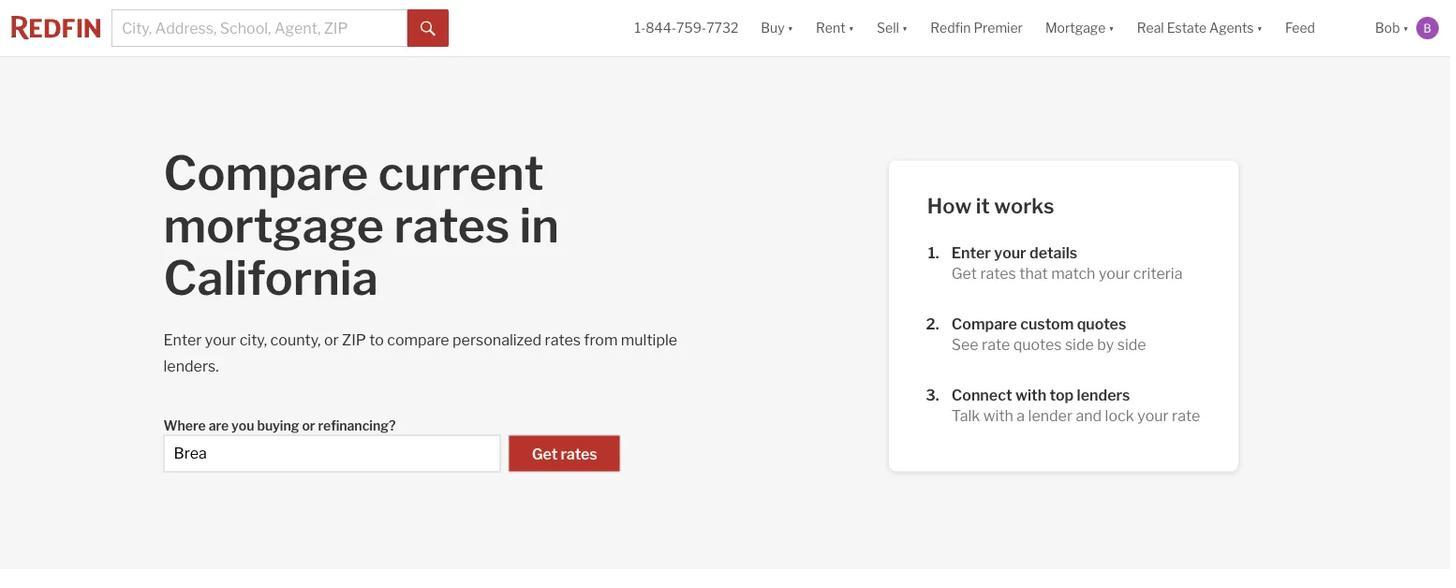 Task type: vqa. For each thing, say whether or not it's contained in the screenshot.
the or to the left
yes



Task type: describe. For each thing, give the bounding box(es) containing it.
buy
[[761, 20, 785, 36]]

zip
[[342, 331, 366, 349]]

enter for enter your details get rates that match your criteria
[[952, 244, 991, 262]]

see
[[952, 336, 979, 354]]

1 side from the left
[[1065, 336, 1094, 354]]

real estate agents ▾ button
[[1126, 0, 1274, 56]]

bob ▾
[[1375, 20, 1409, 36]]

that
[[1020, 265, 1048, 283]]

how it works
[[927, 193, 1054, 218]]

rates inside compare current mortgage rates in california
[[394, 197, 510, 254]]

sell ▾ button
[[866, 0, 919, 56]]

to
[[369, 331, 384, 349]]

submit search image
[[421, 21, 436, 36]]

your up that
[[994, 244, 1027, 262]]

by
[[1097, 336, 1114, 354]]

redfin premier
[[931, 20, 1023, 36]]

mortgage ▾ button
[[1034, 0, 1126, 56]]

bob
[[1375, 20, 1400, 36]]

1-
[[635, 20, 646, 36]]

rate inside compare custom quotes see rate quotes side by side
[[982, 336, 1010, 354]]

rent
[[816, 20, 846, 36]]

agents
[[1210, 20, 1254, 36]]

lender
[[1028, 407, 1073, 425]]

match
[[1051, 265, 1096, 283]]

a
[[1017, 407, 1025, 425]]

sell ▾
[[877, 20, 908, 36]]

top
[[1050, 387, 1074, 405]]

7732
[[707, 20, 739, 36]]

sell ▾ button
[[877, 0, 908, 56]]

▾ for rent ▾
[[848, 20, 854, 36]]

1-844-759-7732 link
[[635, 20, 739, 36]]

rates inside the enter your city, county, or zip to compare personalized rates from multiple lenders.
[[545, 331, 581, 349]]

rent ▾ button
[[805, 0, 866, 56]]

how
[[927, 193, 972, 218]]

rate inside 'connect with top lenders talk with a lender and lock your rate'
[[1172, 407, 1200, 425]]

▾ inside "dropdown button"
[[1257, 20, 1263, 36]]

sell
[[877, 20, 899, 36]]

and
[[1076, 407, 1102, 425]]

your inside 'connect with top lenders talk with a lender and lock your rate'
[[1137, 407, 1169, 425]]

user photo image
[[1417, 17, 1439, 39]]

custom
[[1020, 315, 1074, 334]]

or for zip
[[324, 331, 339, 349]]

personalized
[[453, 331, 542, 349]]

▾ for buy ▾
[[788, 20, 794, 36]]

get inside get rates button
[[532, 445, 558, 464]]

details
[[1030, 244, 1078, 262]]

in
[[520, 197, 559, 254]]

feed
[[1285, 20, 1315, 36]]

buy ▾
[[761, 20, 794, 36]]

redfin premier button
[[919, 0, 1034, 56]]



Task type: locate. For each thing, give the bounding box(es) containing it.
0 horizontal spatial enter
[[164, 331, 202, 349]]

1 horizontal spatial compare
[[952, 315, 1017, 334]]

with up a
[[1016, 387, 1047, 405]]

City, Address, School, Agent, ZIP search field
[[111, 9, 408, 47]]

1 horizontal spatial or
[[324, 331, 339, 349]]

1 horizontal spatial get
[[952, 265, 977, 283]]

3 ▾ from the left
[[902, 20, 908, 36]]

1 horizontal spatial quotes
[[1077, 315, 1126, 334]]

1 vertical spatial enter
[[164, 331, 202, 349]]

2 side from the left
[[1117, 336, 1146, 354]]

lenders
[[1077, 387, 1130, 405]]

rates
[[394, 197, 510, 254], [980, 265, 1016, 283], [545, 331, 581, 349], [561, 445, 597, 464]]

▾ right agents
[[1257, 20, 1263, 36]]

quotes down custom
[[1013, 336, 1062, 354]]

759-
[[676, 20, 707, 36]]

▾ right "mortgage"
[[1109, 20, 1115, 36]]

0 vertical spatial compare
[[164, 145, 368, 202]]

1 horizontal spatial with
[[1016, 387, 1047, 405]]

▾ for sell ▾
[[902, 20, 908, 36]]

it
[[976, 193, 990, 218]]

1 vertical spatial rate
[[1172, 407, 1200, 425]]

compare inside compare current mortgage rates in california
[[164, 145, 368, 202]]

estate
[[1167, 20, 1207, 36]]

refinancing?
[[318, 418, 396, 434]]

redfin
[[931, 20, 971, 36]]

current
[[378, 145, 544, 202]]

mortgage ▾ button
[[1045, 0, 1115, 56]]

0 horizontal spatial quotes
[[1013, 336, 1062, 354]]

county,
[[270, 331, 321, 349]]

rent ▾
[[816, 20, 854, 36]]

get inside enter your details get rates that match your criteria
[[952, 265, 977, 283]]

your left city, at the bottom left
[[205, 331, 236, 349]]

get rates
[[532, 445, 597, 464]]

buy ▾ button
[[761, 0, 794, 56]]

side right by in the right bottom of the page
[[1117, 336, 1146, 354]]

compare
[[387, 331, 449, 349]]

1 horizontal spatial rate
[[1172, 407, 1200, 425]]

compare current mortgage rates in california
[[164, 145, 559, 307]]

▾ right buy
[[788, 20, 794, 36]]

multiple
[[621, 331, 677, 349]]

compare for compare current mortgage rates in california
[[164, 145, 368, 202]]

2 ▾ from the left
[[848, 20, 854, 36]]

your inside the enter your city, county, or zip to compare personalized rates from multiple lenders.
[[205, 331, 236, 349]]

mortgage
[[1045, 20, 1106, 36]]

real
[[1137, 20, 1164, 36]]

rate
[[982, 336, 1010, 354], [1172, 407, 1200, 425]]

1 vertical spatial or
[[302, 418, 315, 434]]

criteria
[[1133, 265, 1183, 283]]

▾
[[788, 20, 794, 36], [848, 20, 854, 36], [902, 20, 908, 36], [1109, 20, 1115, 36], [1257, 20, 1263, 36], [1403, 20, 1409, 36]]

0 horizontal spatial get
[[532, 445, 558, 464]]

0 vertical spatial get
[[952, 265, 977, 283]]

works
[[994, 193, 1054, 218]]

your
[[994, 244, 1027, 262], [1099, 265, 1130, 283], [205, 331, 236, 349], [1137, 407, 1169, 425]]

compare custom quotes see rate quotes side by side
[[952, 315, 1146, 354]]

or inside the enter your city, county, or zip to compare personalized rates from multiple lenders.
[[324, 331, 339, 349]]

real estate agents ▾
[[1137, 20, 1263, 36]]

enter your details get rates that match your criteria
[[952, 244, 1183, 283]]

0 vertical spatial quotes
[[1077, 315, 1126, 334]]

get
[[952, 265, 977, 283], [532, 445, 558, 464]]

0 vertical spatial rate
[[982, 336, 1010, 354]]

5 ▾ from the left
[[1257, 20, 1263, 36]]

1 ▾ from the left
[[788, 20, 794, 36]]

compare
[[164, 145, 368, 202], [952, 315, 1017, 334]]

premier
[[974, 20, 1023, 36]]

you
[[231, 418, 254, 434]]

lock
[[1105, 407, 1134, 425]]

0 horizontal spatial rate
[[982, 336, 1010, 354]]

compare inside compare custom quotes see rate quotes side by side
[[952, 315, 1017, 334]]

enter down the it
[[952, 244, 991, 262]]

1 vertical spatial quotes
[[1013, 336, 1062, 354]]

0 horizontal spatial with
[[984, 407, 1014, 425]]

connect
[[952, 387, 1012, 405]]

844-
[[646, 20, 677, 36]]

0 horizontal spatial or
[[302, 418, 315, 434]]

rates inside enter your details get rates that match your criteria
[[980, 265, 1016, 283]]

1 vertical spatial get
[[532, 445, 558, 464]]

1 horizontal spatial enter
[[952, 244, 991, 262]]

enter inside enter your details get rates that match your criteria
[[952, 244, 991, 262]]

1-844-759-7732
[[635, 20, 739, 36]]

real estate agents ▾ link
[[1137, 0, 1263, 56]]

compare for compare custom quotes see rate quotes side by side
[[952, 315, 1017, 334]]

quotes up by in the right bottom of the page
[[1077, 315, 1126, 334]]

buy ▾ button
[[750, 0, 805, 56]]

side
[[1065, 336, 1094, 354], [1117, 336, 1146, 354]]

▾ for bob ▾
[[1403, 20, 1409, 36]]

side left by in the right bottom of the page
[[1065, 336, 1094, 354]]

your right match
[[1099, 265, 1130, 283]]

rate right "lock"
[[1172, 407, 1200, 425]]

0 vertical spatial with
[[1016, 387, 1047, 405]]

feed button
[[1274, 0, 1364, 56]]

where
[[164, 418, 206, 434]]

mortgage
[[164, 197, 384, 254]]

connect with top lenders talk with a lender and lock your rate
[[952, 387, 1200, 425]]

▾ right bob
[[1403, 20, 1409, 36]]

0 horizontal spatial compare
[[164, 145, 368, 202]]

talk
[[952, 407, 980, 425]]

▾ for mortgage ▾
[[1109, 20, 1115, 36]]

your right "lock"
[[1137, 407, 1169, 425]]

enter inside the enter your city, county, or zip to compare personalized rates from multiple lenders.
[[164, 331, 202, 349]]

or
[[324, 331, 339, 349], [302, 418, 315, 434]]

0 vertical spatial enter
[[952, 244, 991, 262]]

1 vertical spatial with
[[984, 407, 1014, 425]]

0 horizontal spatial side
[[1065, 336, 1094, 354]]

▾ right rent
[[848, 20, 854, 36]]

with left a
[[984, 407, 1014, 425]]

enter your city, county, or zip to compare personalized rates from multiple lenders.
[[164, 331, 681, 375]]

where are you buying or refinancing?
[[164, 418, 396, 434]]

rate right see
[[982, 336, 1010, 354]]

are
[[209, 418, 229, 434]]

enter for enter your city, county, or zip to compare personalized rates from multiple lenders.
[[164, 331, 202, 349]]

0 vertical spatial or
[[324, 331, 339, 349]]

or for refinancing?
[[302, 418, 315, 434]]

or left zip
[[324, 331, 339, 349]]

1 horizontal spatial side
[[1117, 336, 1146, 354]]

california
[[164, 250, 378, 307]]

buying
[[257, 418, 299, 434]]

enter up lenders.
[[164, 331, 202, 349]]

1 vertical spatial compare
[[952, 315, 1017, 334]]

lenders.
[[164, 357, 219, 375]]

rates inside button
[[561, 445, 597, 464]]

mortgage ▾
[[1045, 20, 1115, 36]]

enter
[[952, 244, 991, 262], [164, 331, 202, 349]]

City, county, ZIP search field
[[164, 435, 501, 472]]

▾ right sell
[[902, 20, 908, 36]]

get rates button
[[508, 435, 621, 472]]

6 ▾ from the left
[[1403, 20, 1409, 36]]

4 ▾ from the left
[[1109, 20, 1115, 36]]

or right buying
[[302, 418, 315, 434]]

rent ▾ button
[[816, 0, 854, 56]]

city,
[[240, 331, 267, 349]]

from
[[584, 331, 618, 349]]

with
[[1016, 387, 1047, 405], [984, 407, 1014, 425]]

quotes
[[1077, 315, 1126, 334], [1013, 336, 1062, 354]]



